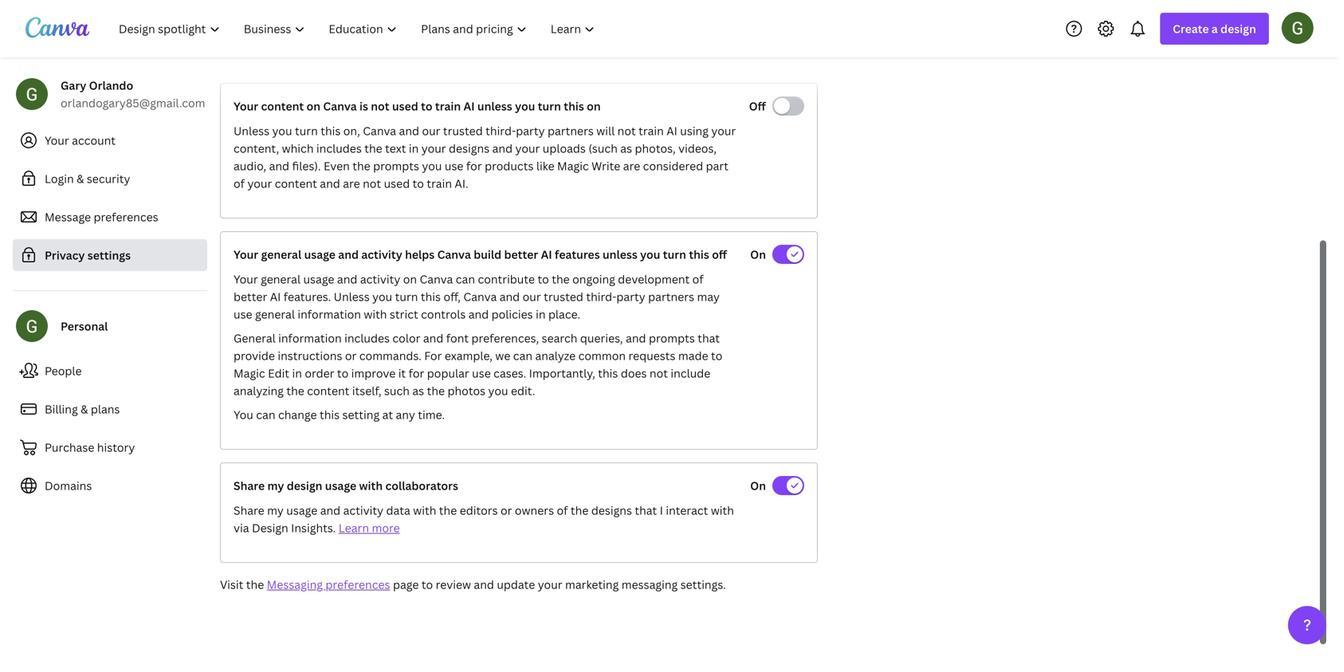 Task type: locate. For each thing, give the bounding box(es) containing it.
helps
[[405, 247, 435, 262]]

0 vertical spatial our
[[422, 123, 441, 138]]

content down files).
[[275, 176, 317, 191]]

for right it at the bottom left
[[409, 366, 425, 381]]

off,
[[444, 289, 461, 304]]

activity left helps
[[362, 247, 403, 262]]

login & security link
[[13, 163, 207, 195]]

content down order
[[307, 383, 350, 398]]

canva
[[323, 99, 357, 114], [363, 123, 396, 138], [438, 247, 471, 262], [420, 272, 453, 287], [464, 289, 497, 304]]

can right you
[[256, 407, 276, 422]]

edit.
[[511, 383, 536, 398]]

used right is
[[392, 99, 419, 114]]

1 vertical spatial partners
[[649, 289, 695, 304]]

1 horizontal spatial are
[[624, 158, 641, 173]]

1 horizontal spatial trusted
[[544, 289, 584, 304]]

1 vertical spatial use
[[234, 307, 252, 322]]

0 vertical spatial as
[[621, 141, 633, 156]]

& for login
[[77, 171, 84, 186]]

ai.
[[455, 176, 469, 191]]

0 vertical spatial party
[[516, 123, 545, 138]]

1 vertical spatial designs
[[592, 503, 632, 518]]

2 horizontal spatial in
[[536, 307, 546, 322]]

0 vertical spatial train
[[435, 99, 461, 114]]

designs
[[449, 141, 490, 156], [592, 503, 632, 518]]

1 vertical spatial as
[[413, 383, 424, 398]]

with left strict at the left top
[[364, 307, 387, 322]]

for
[[425, 348, 442, 363]]

the right visit
[[246, 577, 264, 592]]

ai left 'features.' at the left
[[270, 289, 281, 304]]

content,
[[234, 141, 279, 156]]

features.
[[284, 289, 331, 304]]

design
[[1221, 21, 1257, 36], [287, 478, 323, 493]]

as inside unless you turn this on, canva and our trusted third-party partners will not train ai using your content, which includes the text in your designs and your uploads (such as photos, videos, audio, and files). even the prompts you use for products like magic write are considered part of your content and are not used to train ai.
[[621, 141, 633, 156]]

preferences
[[94, 209, 158, 225], [326, 577, 390, 592]]

0 vertical spatial &
[[77, 171, 84, 186]]

on up will
[[587, 99, 601, 114]]

ongoing
[[573, 272, 616, 287]]

you up development
[[641, 247, 661, 262]]

1 vertical spatial or
[[501, 503, 512, 518]]

0 horizontal spatial are
[[343, 176, 360, 191]]

activity for helps
[[362, 247, 403, 262]]

to inside "your general usage and activity on canva can contribute to the ongoing development of better ai features. unless you turn this off, canva and our trusted third-party partners may use general information with strict controls and policies in place."
[[538, 272, 549, 287]]

0 vertical spatial use
[[445, 158, 464, 173]]

with up learn more
[[359, 478, 383, 493]]

your inside "your general usage and activity on canva can contribute to the ongoing development of better ai features. unless you turn this off, canva and our trusted third-party partners may use general information with strict controls and policies in place."
[[234, 272, 258, 287]]

share inside share my usage and activity data with the editors or owners of the designs that i interact with via design insights.
[[234, 503, 265, 518]]

design for a
[[1221, 21, 1257, 36]]

that
[[698, 331, 720, 346], [635, 503, 657, 518]]

our down your content on canva is not used to train ai unless you turn this on
[[422, 123, 441, 138]]

information
[[298, 307, 361, 322], [278, 331, 342, 346]]

this inside "your general usage and activity on canva can contribute to the ongoing development of better ai features. unless you turn this off, canva and our trusted third-party partners may use general information with strict controls and policies in place."
[[421, 289, 441, 304]]

security
[[87, 171, 130, 186]]

includes up "even"
[[317, 141, 362, 156]]

setting
[[343, 407, 380, 422]]

1 horizontal spatial that
[[698, 331, 720, 346]]

0 vertical spatial are
[[624, 158, 641, 173]]

via
[[234, 520, 249, 536]]

1 horizontal spatial party
[[617, 289, 646, 304]]

popular
[[427, 366, 470, 381]]

of inside unless you turn this on, canva and our trusted third-party partners will not train ai using your content, which includes the text in your designs and your uploads (such as photos, videos, audio, and files). even the prompts you use for products like magic write are considered part of your content and are not used to train ai.
[[234, 176, 245, 191]]

1 horizontal spatial can
[[456, 272, 475, 287]]

your for your content on canva is not used to train ai unless you turn this on
[[234, 99, 259, 114]]

0 vertical spatial unless
[[478, 99, 513, 114]]

place.
[[549, 307, 581, 322]]

unless up ongoing
[[603, 247, 638, 262]]

2 vertical spatial activity
[[343, 503, 384, 518]]

that inside share my usage and activity data with the editors or owners of the designs that i interact with via design insights.
[[635, 503, 657, 518]]

0 vertical spatial share
[[234, 478, 265, 493]]

on inside "your general usage and activity on canva can contribute to the ongoing development of better ai features. unless you turn this off, canva and our trusted third-party partners may use general information with strict controls and policies in place."
[[403, 272, 417, 287]]

your content on canva is not used to train ai unless you turn this on
[[234, 99, 601, 114]]

1 horizontal spatial partners
[[649, 289, 695, 304]]

usage for data
[[287, 503, 318, 518]]

top level navigation element
[[108, 13, 609, 45]]

0 horizontal spatial prompts
[[373, 158, 420, 173]]

information inside general information includes color and font preferences, search queries, and prompts that provide instructions or commands. for example, we can analyze common requests made to magic edit in order to improve it for popular use cases. importantly, this does not include analyzing the content itself, such as the photos you edit.
[[278, 331, 342, 346]]

our up policies
[[523, 289, 541, 304]]

on up which
[[307, 99, 321, 114]]

not right will
[[618, 123, 636, 138]]

2 horizontal spatial on
[[587, 99, 601, 114]]

your for your general usage and activity on canva can contribute to the ongoing development of better ai features. unless you turn this off, canva and our trusted third-party partners may use general information with strict controls and policies in place.
[[234, 272, 258, 287]]

share for share my design usage with collaborators
[[234, 478, 265, 493]]

2 vertical spatial can
[[256, 407, 276, 422]]

your
[[712, 123, 736, 138], [422, 141, 446, 156], [516, 141, 540, 156], [248, 176, 272, 191], [538, 577, 563, 592]]

purchase history link
[[13, 431, 207, 463]]

& for billing
[[81, 402, 88, 417]]

or
[[345, 348, 357, 363], [501, 503, 512, 518]]

are down "even"
[[343, 176, 360, 191]]

1 vertical spatial can
[[513, 348, 533, 363]]

for up ai.
[[467, 158, 482, 173]]

1 horizontal spatial magic
[[558, 158, 589, 173]]

preferences left the page
[[326, 577, 390, 592]]

of up 'may'
[[693, 272, 704, 287]]

page
[[393, 577, 419, 592]]

2 vertical spatial in
[[292, 366, 302, 381]]

you can change this setting at any time.
[[234, 407, 445, 422]]

0 horizontal spatial use
[[234, 307, 252, 322]]

third- down ongoing
[[586, 289, 617, 304]]

with inside "your general usage and activity on canva can contribute to the ongoing development of better ai features. unless you turn this off, canva and our trusted third-party partners may use general information with strict controls and policies in place."
[[364, 307, 387, 322]]

your right update
[[538, 577, 563, 592]]

0 horizontal spatial magic
[[234, 366, 265, 381]]

1 vertical spatial includes
[[345, 331, 390, 346]]

that left i at the left bottom
[[635, 503, 657, 518]]

activity for data
[[343, 503, 384, 518]]

1 vertical spatial third-
[[586, 289, 617, 304]]

turn inside unless you turn this on, canva and our trusted third-party partners will not train ai using your content, which includes the text in your designs and your uploads (such as photos, videos, audio, and files). even the prompts you use for products like magic write are considered part of your content and are not used to train ai.
[[295, 123, 318, 138]]

1 horizontal spatial design
[[1221, 21, 1257, 36]]

settings.
[[681, 577, 726, 592]]

to right order
[[337, 366, 349, 381]]

you up 'products' on the top left of page
[[515, 99, 535, 114]]

0 vertical spatial my
[[268, 478, 284, 493]]

to left ai.
[[413, 176, 424, 191]]

partners up uploads
[[548, 123, 594, 138]]

gary orlando orlandogary85@gmail.com
[[61, 78, 205, 110]]

content inside general information includes color and font preferences, search queries, and prompts that provide instructions or commands. for example, we can analyze common requests made to magic edit in order to improve it for popular use cases. importantly, this does not include analyzing the content itself, such as the photos you edit.
[[307, 383, 350, 398]]

this left setting
[[320, 407, 340, 422]]

activity inside share my usage and activity data with the editors or owners of the designs that i interact with via design insights.
[[343, 503, 384, 518]]

2 vertical spatial of
[[557, 503, 568, 518]]

2 share from the top
[[234, 503, 265, 518]]

better inside "your general usage and activity on canva can contribute to the ongoing development of better ai features. unless you turn this off, canva and our trusted third-party partners may use general information with strict controls and policies in place."
[[234, 289, 267, 304]]

1 vertical spatial party
[[617, 289, 646, 304]]

third- inside "your general usage and activity on canva can contribute to the ongoing development of better ai features. unless you turn this off, canva and our trusted third-party partners may use general information with strict controls and policies in place."
[[586, 289, 617, 304]]

usage inside "your general usage and activity on canva can contribute to the ongoing development of better ai features. unless you turn this off, canva and our trusted third-party partners may use general information with strict controls and policies in place."
[[303, 272, 335, 287]]

1 vertical spatial preferences
[[326, 577, 390, 592]]

magic down uploads
[[558, 158, 589, 173]]

use up ai.
[[445, 158, 464, 173]]

trusted
[[443, 123, 483, 138], [544, 289, 584, 304]]

1 my from the top
[[268, 478, 284, 493]]

any
[[396, 407, 415, 422]]

1 horizontal spatial prompts
[[649, 331, 695, 346]]

can up off,
[[456, 272, 475, 287]]

usage for helps
[[304, 247, 336, 262]]

review
[[436, 577, 471, 592]]

your general usage and activity helps canva build better ai features unless you turn this off
[[234, 247, 728, 262]]

canva left is
[[323, 99, 357, 114]]

which
[[282, 141, 314, 156]]

activity inside "your general usage and activity on canva can contribute to the ongoing development of better ai features. unless you turn this off, canva and our trusted third-party partners may use general information with strict controls and policies in place."
[[360, 272, 401, 287]]

used down text
[[384, 176, 410, 191]]

for inside unless you turn this on, canva and our trusted third-party partners will not train ai using your content, which includes the text in your designs and your uploads (such as photos, videos, audio, and files). even the prompts you use for products like magic write are considered part of your content and are not used to train ai.
[[467, 158, 482, 173]]

people
[[45, 363, 82, 378]]

policies
[[492, 307, 533, 322]]

prompts down text
[[373, 158, 420, 173]]

on
[[751, 247, 766, 262], [751, 478, 766, 493]]

change
[[278, 407, 317, 422]]

includes inside general information includes color and font preferences, search queries, and prompts that provide instructions or commands. for example, we can analyze common requests made to magic edit in order to improve it for popular use cases. importantly, this does not include analyzing the content itself, such as the photos you edit.
[[345, 331, 390, 346]]

designs left i at the left bottom
[[592, 503, 632, 518]]

0 vertical spatial or
[[345, 348, 357, 363]]

we
[[496, 348, 511, 363]]

party inside "your general usage and activity on canva can contribute to the ongoing development of better ai features. unless you turn this off, canva and our trusted third-party partners may use general information with strict controls and policies in place."
[[617, 289, 646, 304]]

login
[[45, 171, 74, 186]]

the down features at the left of the page
[[552, 272, 570, 287]]

1 vertical spatial activity
[[360, 272, 401, 287]]

activity for on
[[360, 272, 401, 287]]

messaging preferences link
[[267, 577, 390, 592]]

0 horizontal spatial design
[[287, 478, 323, 493]]

0 vertical spatial general
[[261, 247, 302, 262]]

0 horizontal spatial party
[[516, 123, 545, 138]]

off
[[750, 99, 766, 114]]

analyzing
[[234, 383, 284, 398]]

use down example,
[[472, 366, 491, 381]]

preferences up privacy settings link on the left top of page
[[94, 209, 158, 225]]

in left place.
[[536, 307, 546, 322]]

build
[[474, 247, 502, 262]]

1 vertical spatial my
[[267, 503, 284, 518]]

to right made
[[711, 348, 723, 363]]

purchase
[[45, 440, 94, 455]]

2 my from the top
[[267, 503, 284, 518]]

third- up 'products' on the top left of page
[[486, 123, 516, 138]]

2 vertical spatial train
[[427, 176, 452, 191]]

does
[[621, 366, 647, 381]]

better up contribute
[[504, 247, 539, 262]]

0 vertical spatial trusted
[[443, 123, 483, 138]]

0 horizontal spatial trusted
[[443, 123, 483, 138]]

1 vertical spatial unless
[[603, 247, 638, 262]]

1 vertical spatial design
[[287, 478, 323, 493]]

this left the on,
[[321, 123, 341, 138]]

billing
[[45, 402, 78, 417]]

ai left features at the left of the page
[[541, 247, 552, 262]]

that up made
[[698, 331, 720, 346]]

0 vertical spatial design
[[1221, 21, 1257, 36]]

of
[[234, 176, 245, 191], [693, 272, 704, 287], [557, 503, 568, 518]]

1 horizontal spatial unless
[[334, 289, 370, 304]]

design up insights.
[[287, 478, 323, 493]]

0 horizontal spatial third-
[[486, 123, 516, 138]]

1 vertical spatial share
[[234, 503, 265, 518]]

1 horizontal spatial use
[[445, 158, 464, 173]]

to right the page
[[422, 577, 433, 592]]

0 vertical spatial preferences
[[94, 209, 158, 225]]

0 horizontal spatial that
[[635, 503, 657, 518]]

can right "we"
[[513, 348, 533, 363]]

gary orlando image
[[1283, 12, 1314, 44]]

1 vertical spatial content
[[275, 176, 317, 191]]

designs up ai.
[[449, 141, 490, 156]]

0 horizontal spatial our
[[422, 123, 441, 138]]

0 horizontal spatial as
[[413, 383, 424, 398]]

0 vertical spatial magic
[[558, 158, 589, 173]]

designs inside share my usage and activity data with the editors or owners of the designs that i interact with via design insights.
[[592, 503, 632, 518]]

1 horizontal spatial designs
[[592, 503, 632, 518]]

this left off
[[689, 247, 710, 262]]

requests
[[629, 348, 676, 363]]

unless
[[478, 99, 513, 114], [603, 247, 638, 262]]

with
[[364, 307, 387, 322], [359, 478, 383, 493], [413, 503, 437, 518], [711, 503, 735, 518]]

1 vertical spatial prompts
[[649, 331, 695, 346]]

of right owners
[[557, 503, 568, 518]]

1 vertical spatial unless
[[334, 289, 370, 304]]

this
[[564, 99, 584, 114], [321, 123, 341, 138], [689, 247, 710, 262], [421, 289, 441, 304], [598, 366, 618, 381], [320, 407, 340, 422]]

magic down provide
[[234, 366, 265, 381]]

usage inside share my usage and activity data with the editors or owners of the designs that i interact with via design insights.
[[287, 503, 318, 518]]

or up improve
[[345, 348, 357, 363]]

train up photos, at top
[[639, 123, 664, 138]]

your right text
[[422, 141, 446, 156]]

0 vertical spatial unless
[[234, 123, 270, 138]]

0 horizontal spatial partners
[[548, 123, 594, 138]]

visit
[[220, 577, 244, 592]]

1 vertical spatial our
[[523, 289, 541, 304]]

on
[[307, 99, 321, 114], [587, 99, 601, 114], [403, 272, 417, 287]]

1 horizontal spatial our
[[523, 289, 541, 304]]

or right editors at the left bottom of page
[[501, 503, 512, 518]]

magic
[[558, 158, 589, 173], [234, 366, 265, 381]]

privacy settings link
[[13, 239, 207, 271]]

your for your general usage and activity helps canva build better ai features unless you turn this off
[[234, 247, 259, 262]]

0 vertical spatial information
[[298, 307, 361, 322]]

that inside general information includes color and font preferences, search queries, and prompts that provide instructions or commands. for example, we can analyze common requests made to magic edit in order to improve it for popular use cases. importantly, this does not include analyzing the content itself, such as the photos you edit.
[[698, 331, 720, 346]]

1 horizontal spatial of
[[557, 503, 568, 518]]

1 on from the top
[[751, 247, 766, 262]]

0 horizontal spatial designs
[[449, 141, 490, 156]]

my for usage
[[267, 503, 284, 518]]

1 horizontal spatial on
[[403, 272, 417, 287]]

your
[[234, 99, 259, 114], [45, 133, 69, 148], [234, 247, 259, 262], [234, 272, 258, 287]]

partners
[[548, 123, 594, 138], [649, 289, 695, 304]]

on down helps
[[403, 272, 417, 287]]

my inside share my usage and activity data with the editors or owners of the designs that i interact with via design insights.
[[267, 503, 284, 518]]

photos,
[[635, 141, 676, 156]]

ai left the using
[[667, 123, 678, 138]]

not
[[371, 99, 390, 114], [618, 123, 636, 138], [363, 176, 381, 191], [650, 366, 668, 381]]

in right text
[[409, 141, 419, 156]]

0 vertical spatial prompts
[[373, 158, 420, 173]]

this left off,
[[421, 289, 441, 304]]

information down 'features.' at the left
[[298, 307, 361, 322]]

includes
[[317, 141, 362, 156], [345, 331, 390, 346]]

unless inside unless you turn this on, canva and our trusted third-party partners will not train ai using your content, which includes the text in your designs and your uploads (such as photos, videos, audio, and files). even the prompts you use for products like magic write are considered part of your content and are not used to train ai.
[[234, 123, 270, 138]]

used
[[392, 99, 419, 114], [384, 176, 410, 191]]

in inside general information includes color and font preferences, search queries, and prompts that provide instructions or commands. for example, we can analyze common requests made to magic edit in order to improve it for popular use cases. importantly, this does not include analyzing the content itself, such as the photos you edit.
[[292, 366, 302, 381]]

activity up learn more
[[343, 503, 384, 518]]

unless up unless you turn this on, canva and our trusted third-party partners will not train ai using your content, which includes the text in your designs and your uploads (such as photos, videos, audio, and files). even the prompts you use for products like magic write are considered part of your content and are not used to train ai.
[[478, 99, 513, 114]]

1 horizontal spatial as
[[621, 141, 633, 156]]

message preferences
[[45, 209, 158, 225]]

1 vertical spatial of
[[693, 272, 704, 287]]

1 vertical spatial used
[[384, 176, 410, 191]]

text
[[385, 141, 406, 156]]

train up unless you turn this on, canva and our trusted third-party partners will not train ai using your content, which includes the text in your designs and your uploads (such as photos, videos, audio, and files). even the prompts you use for products like magic write are considered part of your content and are not used to train ai.
[[435, 99, 461, 114]]

design inside dropdown button
[[1221, 21, 1257, 36]]

to right contribute
[[538, 272, 549, 287]]

files).
[[292, 158, 321, 173]]

1 vertical spatial for
[[409, 366, 425, 381]]

ai inside unless you turn this on, canva and our trusted third-party partners will not train ai using your content, which includes the text in your designs and your uploads (such as photos, videos, audio, and files). even the prompts you use for products like magic write are considered part of your content and are not used to train ai.
[[667, 123, 678, 138]]

2 vertical spatial content
[[307, 383, 350, 398]]

0 vertical spatial that
[[698, 331, 720, 346]]

editors
[[460, 503, 498, 518]]

for inside general information includes color and font preferences, search queries, and prompts that provide instructions or commands. for example, we can analyze common requests made to magic edit in order to improve it for popular use cases. importantly, this does not include analyzing the content itself, such as the photos you edit.
[[409, 366, 425, 381]]

& left plans
[[81, 402, 88, 417]]

to inside unless you turn this on, canva and our trusted third-party partners will not train ai using your content, which includes the text in your designs and your uploads (such as photos, videos, audio, and files). even the prompts you use for products like magic write are considered part of your content and are not used to train ai.
[[413, 176, 424, 191]]

activity up strict at the left top
[[360, 272, 401, 287]]

can inside general information includes color and font preferences, search queries, and prompts that provide instructions or commands. for example, we can analyze common requests made to magic edit in order to improve it for popular use cases. importantly, this does not include analyzing the content itself, such as the photos you edit.
[[513, 348, 533, 363]]

0 vertical spatial activity
[[362, 247, 403, 262]]

unless right 'features.' at the left
[[334, 289, 370, 304]]

turn up which
[[295, 123, 318, 138]]

collaborators
[[386, 478, 459, 493]]

and inside share my usage and activity data with the editors or owners of the designs that i interact with via design insights.
[[320, 503, 341, 518]]

learn
[[339, 520, 369, 536]]

1 vertical spatial magic
[[234, 366, 265, 381]]

include
[[671, 366, 711, 381]]

on,
[[344, 123, 360, 138]]

not down requests
[[650, 366, 668, 381]]

use up general
[[234, 307, 252, 322]]

the
[[365, 141, 383, 156], [353, 158, 371, 173], [552, 272, 570, 287], [287, 383, 305, 398], [427, 383, 445, 398], [439, 503, 457, 518], [571, 503, 589, 518], [246, 577, 264, 592]]

content inside unless you turn this on, canva and our trusted third-party partners will not train ai using your content, which includes the text in your designs and your uploads (such as photos, videos, audio, and files). even the prompts you use for products like magic write are considered part of your content and are not used to train ai.
[[275, 176, 317, 191]]

1 vertical spatial trusted
[[544, 289, 584, 304]]

as right such
[[413, 383, 424, 398]]

1 share from the top
[[234, 478, 265, 493]]

1 horizontal spatial in
[[409, 141, 419, 156]]

0 horizontal spatial can
[[256, 407, 276, 422]]

as right (such
[[621, 141, 633, 156]]

example,
[[445, 348, 493, 363]]

0 horizontal spatial of
[[234, 176, 245, 191]]

ai
[[464, 99, 475, 114], [667, 123, 678, 138], [541, 247, 552, 262], [270, 289, 281, 304]]

can
[[456, 272, 475, 287], [513, 348, 533, 363], [256, 407, 276, 422]]

and
[[399, 123, 420, 138], [493, 141, 513, 156], [269, 158, 290, 173], [320, 176, 340, 191], [338, 247, 359, 262], [337, 272, 358, 287], [500, 289, 520, 304], [469, 307, 489, 322], [423, 331, 444, 346], [626, 331, 646, 346], [320, 503, 341, 518], [474, 577, 494, 592]]

of down audio,
[[234, 176, 245, 191]]

canva up text
[[363, 123, 396, 138]]

you up strict at the left top
[[373, 289, 393, 304]]

includes inside unless you turn this on, canva and our trusted third-party partners will not train ai using your content, which includes the text in your designs and your uploads (such as photos, videos, audio, and files). even the prompts you use for products like magic write are considered part of your content and are not used to train ai.
[[317, 141, 362, 156]]

photos
[[448, 383, 486, 398]]

0 horizontal spatial or
[[345, 348, 357, 363]]

information up "instructions"
[[278, 331, 342, 346]]

for
[[467, 158, 482, 173], [409, 366, 425, 381]]

owners
[[515, 503, 554, 518]]

1 vertical spatial on
[[751, 478, 766, 493]]

1 horizontal spatial for
[[467, 158, 482, 173]]

1 horizontal spatial preferences
[[326, 577, 390, 592]]

trusted inside "your general usage and activity on canva can contribute to the ongoing development of better ai features. unless you turn this off, canva and our trusted third-party partners may use general information with strict controls and policies in place."
[[544, 289, 584, 304]]

use inside general information includes color and font preferences, search queries, and prompts that provide instructions or commands. for example, we can analyze common requests made to magic edit in order to improve it for popular use cases. importantly, this does not include analyzing the content itself, such as the photos you edit.
[[472, 366, 491, 381]]

controls
[[421, 307, 466, 322]]

0 horizontal spatial better
[[234, 289, 267, 304]]

on for share my design usage with collaborators
[[751, 478, 766, 493]]

0 vertical spatial better
[[504, 247, 539, 262]]

unless inside "your general usage and activity on canva can contribute to the ongoing development of better ai features. unless you turn this off, canva and our trusted third-party partners may use general information with strict controls and policies in place."
[[334, 289, 370, 304]]

trusted down your content on canva is not used to train ai unless you turn this on
[[443, 123, 483, 138]]

your for your account
[[45, 133, 69, 148]]

the down popular
[[427, 383, 445, 398]]

1 vertical spatial &
[[81, 402, 88, 417]]

you inside "your general usage and activity on canva can contribute to the ongoing development of better ai features. unless you turn this off, canva and our trusted third-party partners may use general information with strict controls and policies in place."
[[373, 289, 393, 304]]

& right login
[[77, 171, 84, 186]]

2 on from the top
[[751, 478, 766, 493]]

(such
[[589, 141, 618, 156]]

unless up content,
[[234, 123, 270, 138]]

0 vertical spatial designs
[[449, 141, 490, 156]]

ai up unless you turn this on, canva and our trusted third-party partners will not train ai using your content, which includes the text in your designs and your uploads (such as photos, videos, audio, and files). even the prompts you use for products like magic write are considered part of your content and are not used to train ai.
[[464, 99, 475, 114]]

1 horizontal spatial third-
[[586, 289, 617, 304]]



Task type: vqa. For each thing, say whether or not it's contained in the screenshot.
you inside Your general usage and activity on Canva can contribute to the ongoing development of better AI features. Unless you turn this off, Canva and our trusted third-party partners may use general information with strict controls and policies in place.
yes



Task type: describe. For each thing, give the bounding box(es) containing it.
this inside general information includes color and font preferences, search queries, and prompts that provide instructions or commands. for example, we can analyze common requests made to magic edit in order to improve it for popular use cases. importantly, this does not include analyzing the content itself, such as the photos you edit.
[[598, 366, 618, 381]]

products
[[485, 158, 534, 173]]

of inside "your general usage and activity on canva can contribute to the ongoing development of better ai features. unless you turn this off, canva and our trusted third-party partners may use general information with strict controls and policies in place."
[[693, 272, 704, 287]]

people link
[[13, 355, 207, 387]]

share for share my usage and activity data with the editors or owners of the designs that i interact with via design insights.
[[234, 503, 265, 518]]

2 vertical spatial general
[[255, 307, 295, 322]]

search
[[542, 331, 578, 346]]

partners inside unless you turn this on, canva and our trusted third-party partners will not train ai using your content, which includes the text in your designs and your uploads (such as photos, videos, audio, and files). even the prompts you use for products like magic write are considered part of your content and are not used to train ai.
[[548, 123, 594, 138]]

design for my
[[287, 478, 323, 493]]

general for your general usage and activity helps canva build better ai features unless you turn this off
[[261, 247, 302, 262]]

message
[[45, 209, 91, 225]]

audio,
[[234, 158, 266, 173]]

your general usage and activity on canva can contribute to the ongoing development of better ai features. unless you turn this off, canva and our trusted third-party partners may use general information with strict controls and policies in place.
[[234, 272, 720, 322]]

share my design usage with collaborators
[[234, 478, 459, 493]]

interact
[[666, 503, 709, 518]]

development
[[618, 272, 690, 287]]

the left editors at the left bottom of page
[[439, 503, 457, 518]]

you inside general information includes color and font preferences, search queries, and prompts that provide instructions or commands. for example, we can analyze common requests made to magic edit in order to improve it for popular use cases. importantly, this does not include analyzing the content itself, such as the photos you edit.
[[489, 383, 509, 398]]

third- inside unless you turn this on, canva and our trusted third-party partners will not train ai using your content, which includes the text in your designs and your uploads (such as photos, videos, audio, and files). even the prompts you use for products like magic write are considered part of your content and are not used to train ai.
[[486, 123, 516, 138]]

your up like
[[516, 141, 540, 156]]

more
[[372, 520, 400, 536]]

update
[[497, 577, 535, 592]]

information inside "your general usage and activity on canva can contribute to the ongoing development of better ai features. unless you turn this off, canva and our trusted third-party partners may use general information with strict controls and policies in place."
[[298, 307, 361, 322]]

i
[[660, 503, 664, 518]]

orlandogary85@gmail.com
[[61, 95, 205, 110]]

plans
[[91, 402, 120, 417]]

login & security
[[45, 171, 130, 186]]

privacy
[[45, 248, 85, 263]]

prompts inside general information includes color and font preferences, search queries, and prompts that provide instructions or commands. for example, we can analyze common requests made to magic edit in order to improve it for popular use cases. importantly, this does not include analyzing the content itself, such as the photos you edit.
[[649, 331, 695, 346]]

0 vertical spatial content
[[261, 99, 304, 114]]

0 horizontal spatial unless
[[478, 99, 513, 114]]

canva inside unless you turn this on, canva and our trusted third-party partners will not train ai using your content, which includes the text in your designs and your uploads (such as photos, videos, audio, and files). even the prompts you use for products like magic write are considered part of your content and are not used to train ai.
[[363, 123, 396, 138]]

data
[[386, 503, 411, 518]]

cases.
[[494, 366, 527, 381]]

provide
[[234, 348, 275, 363]]

magic inside unless you turn this on, canva and our trusted third-party partners will not train ai using your content, which includes the text in your designs and your uploads (such as photos, videos, audio, and files). even the prompts you use for products like magic write are considered part of your content and are not used to train ai.
[[558, 158, 589, 173]]

even
[[324, 158, 350, 173]]

general for your general usage and activity on canva can contribute to the ongoing development of better ai features. unless you turn this off, canva and our trusted third-party partners may use general information with strict controls and policies in place.
[[261, 272, 301, 287]]

in inside "your general usage and activity on canva can contribute to the ongoing development of better ai features. unless you turn this off, canva and our trusted third-party partners may use general information with strict controls and policies in place."
[[536, 307, 546, 322]]

in inside unless you turn this on, canva and our trusted third-party partners will not train ai using your content, which includes the text in your designs and your uploads (such as photos, videos, audio, and files). even the prompts you use for products like magic write are considered part of your content and are not used to train ai.
[[409, 141, 419, 156]]

share my usage and activity data with the editors or owners of the designs that i interact with via design insights.
[[234, 503, 735, 536]]

ai inside "your general usage and activity on canva can contribute to the ongoing development of better ai features. unless you turn this off, canva and our trusted third-party partners may use general information with strict controls and policies in place."
[[270, 289, 281, 304]]

using
[[681, 123, 709, 138]]

not inside general information includes color and font preferences, search queries, and prompts that provide instructions or commands. for example, we can analyze common requests made to magic edit in order to improve it for popular use cases. importantly, this does not include analyzing the content itself, such as the photos you edit.
[[650, 366, 668, 381]]

such
[[384, 383, 410, 398]]

queries,
[[581, 331, 623, 346]]

prompts inside unless you turn this on, canva and our trusted third-party partners will not train ai using your content, which includes the text in your designs and your uploads (such as photos, videos, audio, and files). even the prompts you use for products like magic write are considered part of your content and are not used to train ai.
[[373, 158, 420, 173]]

our inside unless you turn this on, canva and our trusted third-party partners will not train ai using your content, which includes the text in your designs and your uploads (such as photos, videos, audio, and files). even the prompts you use for products like magic write are considered part of your content and are not used to train ai.
[[422, 123, 441, 138]]

strict
[[390, 307, 419, 322]]

gary
[[61, 78, 86, 93]]

your account
[[45, 133, 116, 148]]

not down is
[[363, 176, 381, 191]]

you
[[234, 407, 254, 422]]

features
[[555, 247, 600, 262]]

the up change
[[287, 383, 305, 398]]

time.
[[418, 407, 445, 422]]

with right interact
[[711, 503, 735, 518]]

use inside "your general usage and activity on canva can contribute to the ongoing development of better ai features. unless you turn this off, canva and our trusted third-party partners may use general information with strict controls and policies in place."
[[234, 307, 252, 322]]

uploads
[[543, 141, 586, 156]]

canva up off,
[[420, 272, 453, 287]]

to right is
[[421, 99, 433, 114]]

order
[[305, 366, 335, 381]]

0 horizontal spatial preferences
[[94, 209, 158, 225]]

or inside share my usage and activity data with the editors or owners of the designs that i interact with via design insights.
[[501, 503, 512, 518]]

the right "even"
[[353, 158, 371, 173]]

the inside "your general usage and activity on canva can contribute to the ongoing development of better ai features. unless you turn this off, canva and our trusted third-party partners may use general information with strict controls and policies in place."
[[552, 272, 570, 287]]

party inside unless you turn this on, canva and our trusted third-party partners will not train ai using your content, which includes the text in your designs and your uploads (such as photos, videos, audio, and files). even the prompts you use for products like magic write are considered part of your content and are not used to train ai.
[[516, 123, 545, 138]]

design
[[252, 520, 289, 536]]

account
[[72, 133, 116, 148]]

off
[[712, 247, 728, 262]]

considered
[[643, 158, 704, 173]]

1 horizontal spatial unless
[[603, 247, 638, 262]]

1 vertical spatial are
[[343, 176, 360, 191]]

designs inside unless you turn this on, canva and our trusted third-party partners will not train ai using your content, which includes the text in your designs and your uploads (such as photos, videos, audio, and files). even the prompts you use for products like magic write are considered part of your content and are not used to train ai.
[[449, 141, 490, 156]]

insights.
[[291, 520, 336, 536]]

with down the collaborators
[[413, 503, 437, 518]]

billing & plans
[[45, 402, 120, 417]]

general information includes color and font preferences, search queries, and prompts that provide instructions or commands. for example, we can analyze common requests made to magic edit in order to improve it for popular use cases. importantly, this does not include analyzing the content itself, such as the photos you edit.
[[234, 331, 723, 398]]

common
[[579, 348, 626, 363]]

1 vertical spatial train
[[639, 123, 664, 138]]

write
[[592, 158, 621, 173]]

0 horizontal spatial on
[[307, 99, 321, 114]]

domains link
[[13, 470, 207, 502]]

your right the using
[[712, 123, 736, 138]]

our inside "your general usage and activity on canva can contribute to the ongoing development of better ai features. unless you turn this off, canva and our trusted third-party partners may use general information with strict controls and policies in place."
[[523, 289, 541, 304]]

of inside share my usage and activity data with the editors or owners of the designs that i interact with via design insights.
[[557, 503, 568, 518]]

like
[[537, 158, 555, 173]]

videos,
[[679, 141, 717, 156]]

personal
[[61, 319, 108, 334]]

0 vertical spatial used
[[392, 99, 419, 114]]

visit the messaging preferences page to review and update your marketing messaging settings.
[[220, 577, 726, 592]]

will
[[597, 123, 615, 138]]

it
[[399, 366, 406, 381]]

part
[[706, 158, 729, 173]]

partners inside "your general usage and activity on canva can contribute to the ongoing development of better ai features. unless you turn this off, canva and our trusted third-party partners may use general information with strict controls and policies in place."
[[649, 289, 695, 304]]

turn up development
[[663, 247, 687, 262]]

your account link
[[13, 124, 207, 156]]

your down audio,
[[248, 176, 272, 191]]

magic inside general information includes color and font preferences, search queries, and prompts that provide instructions or commands. for example, we can analyze common requests made to magic edit in order to improve it for popular use cases. importantly, this does not include analyzing the content itself, such as the photos you edit.
[[234, 366, 265, 381]]

create a design
[[1174, 21, 1257, 36]]

can inside "your general usage and activity on canva can contribute to the ongoing development of better ai features. unless you turn this off, canva and our trusted third-party partners may use general information with strict controls and policies in place."
[[456, 272, 475, 287]]

may
[[697, 289, 720, 304]]

settings
[[88, 248, 131, 263]]

turn up uploads
[[538, 99, 561, 114]]

made
[[679, 348, 709, 363]]

preferences,
[[472, 331, 539, 346]]

color
[[393, 331, 421, 346]]

turn inside "your general usage and activity on canva can contribute to the ongoing development of better ai features. unless you turn this off, canva and our trusted third-party partners may use general information with strict controls and policies in place."
[[395, 289, 418, 304]]

messaging
[[622, 577, 678, 592]]

use inside unless you turn this on, canva and our trusted third-party partners will not train ai using your content, which includes the text in your designs and your uploads (such as photos, videos, audio, and files). even the prompts you use for products like magic write are considered part of your content and are not used to train ai.
[[445, 158, 464, 173]]

privacy settings
[[45, 248, 131, 263]]

or inside general information includes color and font preferences, search queries, and prompts that provide instructions or commands. for example, we can analyze common requests made to magic edit in order to improve it for popular use cases. importantly, this does not include analyzing the content itself, such as the photos you edit.
[[345, 348, 357, 363]]

used inside unless you turn this on, canva and our trusted third-party partners will not train ai using your content, which includes the text in your designs and your uploads (such as photos, videos, audio, and files). even the prompts you use for products like magic write are considered part of your content and are not used to train ai.
[[384, 176, 410, 191]]

marketing
[[566, 577, 619, 592]]

canva left build
[[438, 247, 471, 262]]

you down your content on canva is not used to train ai unless you turn this on
[[422, 158, 442, 173]]

the left text
[[365, 141, 383, 156]]

you up which
[[272, 123, 292, 138]]

my for design
[[268, 478, 284, 493]]

font
[[446, 331, 469, 346]]

the right owners
[[571, 503, 589, 518]]

this up uploads
[[564, 99, 584, 114]]

orlando
[[89, 78, 133, 93]]

trusted inside unless you turn this on, canva and our trusted third-party partners will not train ai using your content, which includes the text in your designs and your uploads (such as photos, videos, audio, and files). even the prompts you use for products like magic write are considered part of your content and are not used to train ai.
[[443, 123, 483, 138]]

create
[[1174, 21, 1210, 36]]

learn more
[[339, 520, 400, 536]]

messaging
[[267, 577, 323, 592]]

unless you turn this on, canva and our trusted third-party partners will not train ai using your content, which includes the text in your designs and your uploads (such as photos, videos, audio, and files). even the prompts you use for products like magic write are considered part of your content and are not used to train ai.
[[234, 123, 736, 191]]

as inside general information includes color and font preferences, search queries, and prompts that provide instructions or commands. for example, we can analyze common requests made to magic edit in order to improve it for popular use cases. importantly, this does not include analyzing the content itself, such as the photos you edit.
[[413, 383, 424, 398]]

is
[[360, 99, 368, 114]]

1 horizontal spatial better
[[504, 247, 539, 262]]

usage for on
[[303, 272, 335, 287]]

learn more link
[[339, 520, 400, 536]]

instructions
[[278, 348, 343, 363]]

canva right off,
[[464, 289, 497, 304]]

itself,
[[352, 383, 382, 398]]

billing & plans link
[[13, 393, 207, 425]]

general
[[234, 331, 276, 346]]

purchase history
[[45, 440, 135, 455]]

on for your general usage and activity helps canva build better ai features unless you turn this off
[[751, 247, 766, 262]]

create a design button
[[1161, 13, 1270, 45]]

not right is
[[371, 99, 390, 114]]

this inside unless you turn this on, canva and our trusted third-party partners will not train ai using your content, which includes the text in your designs and your uploads (such as photos, videos, audio, and files). even the prompts you use for products like magic write are considered part of your content and are not used to train ai.
[[321, 123, 341, 138]]



